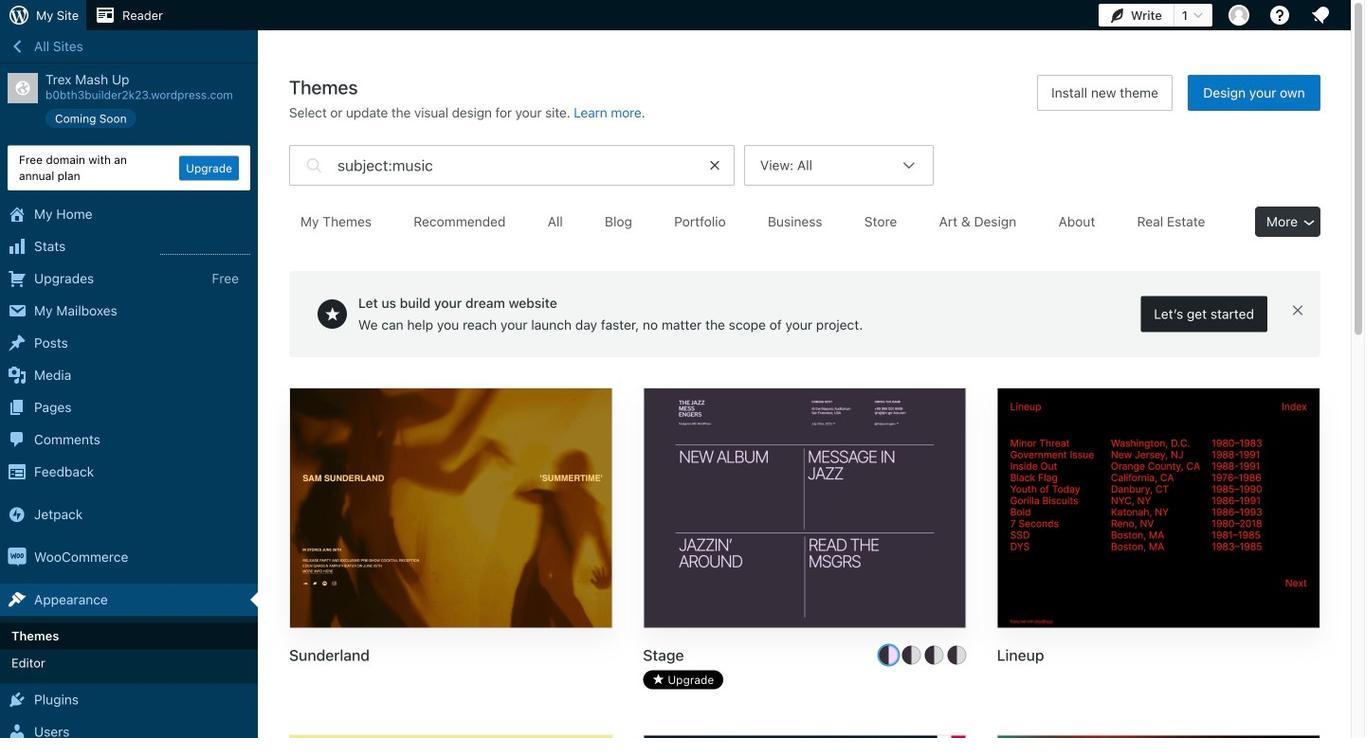 Task type: describe. For each thing, give the bounding box(es) containing it.
highest hourly views 0 image
[[160, 243, 250, 255]]

1 img image from the top
[[8, 506, 27, 525]]

help image
[[1269, 4, 1292, 27]]

clear search image
[[708, 159, 722, 172]]

use the epentatonic block theme to quickly build an attractive woocommerce website for your music business. image
[[998, 737, 1320, 739]]

2 img image from the top
[[8, 548, 27, 567]]

open search image
[[302, 140, 326, 191]]

dismiss image
[[1291, 303, 1306, 318]]

stage is the perfect theme for our users engaged in artistic activities. its concise and straightforward introduction enables users to select topics for their blog posts or content pages promptly. image
[[644, 389, 966, 630]]

lineup is a fanzine inspired theme lists entries with a bold typography and colour. image
[[998, 389, 1320, 630]]

my profile image
[[1229, 5, 1250, 26]]

sell merchandise and art and impress your fans when you customize your site with the bass for woocommerce theme. image
[[644, 737, 966, 739]]



Task type: locate. For each thing, give the bounding box(es) containing it.
Search search field
[[338, 146, 696, 185]]

0 vertical spatial img image
[[8, 506, 27, 525]]

img image
[[8, 506, 27, 525], [8, 548, 27, 567]]

1 vertical spatial img image
[[8, 548, 27, 567]]

None search field
[[289, 140, 735, 191]]

disco is a funky, vibrant, opinionated theme with a monospaced font. both its styles and spacing form an edgy aesthetic perfect for those looking to build a quirky website. image
[[290, 737, 612, 739]]

sunderland is a simple theme that supports full-site editing. it comes with a set of minimal templates and design settings that can be manipulated through global styles. use it to build something beautiful. image
[[290, 389, 612, 630]]

manage your notifications image
[[1310, 4, 1333, 27]]



Task type: vqa. For each thing, say whether or not it's contained in the screenshot.
ago
no



